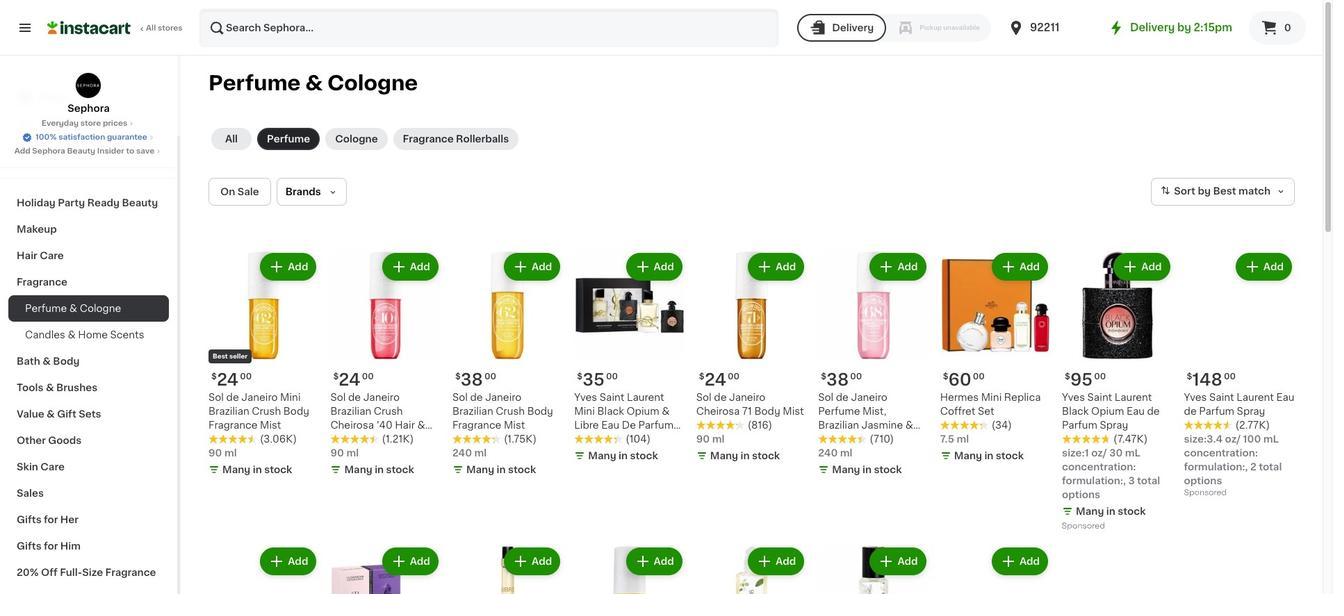 Task type: vqa. For each thing, say whether or not it's contained in the screenshot.
first for from the top of the page
yes



Task type: describe. For each thing, give the bounding box(es) containing it.
cheirosa inside sol de janeiro brazilian crush cheirosa '40 hair & body fragrance mist hair & body mist- 3 ounce
[[331, 421, 374, 431]]

de inside yves saint laurent black opium eau de parfum spray
[[1148, 407, 1161, 417]]

all for all
[[225, 134, 238, 144]]

skin care
[[17, 463, 65, 472]]

hair care
[[17, 251, 64, 261]]

24 for sol de janeiro mini brazilian crush body fragrance mist
[[217, 372, 239, 388]]

janeiro inside sol de janeiro cheirosa 71 body mist
[[730, 393, 766, 403]]

rollerballs
[[456, 134, 509, 144]]

delivery by 2:15pm link
[[1109, 19, 1233, 36]]

7.5 ml
[[941, 435, 970, 445]]

yves saint laurent mini black opium & libre eau de parfum duo
[[575, 393, 674, 445]]

0 vertical spatial beauty
[[67, 147, 95, 155]]

(7.47k)
[[1114, 435, 1149, 445]]

janeiro for fragrance
[[242, 393, 278, 403]]

skin
[[17, 463, 38, 472]]

mini for 24
[[280, 393, 301, 403]]

sort
[[1175, 187, 1196, 196]]

(2.77k)
[[1236, 421, 1271, 431]]

90 ml for sol de janeiro mini brazilian crush body fragrance mist
[[209, 449, 237, 459]]

yves saint laurent eau de parfum spray
[[1185, 393, 1295, 417]]

brazilian inside sol de janeiro brazilian crush cheirosa '40 hair & body fragrance mist hair & body mist- 3 ounce
[[331, 407, 372, 417]]

sol for sol de janeiro perfume mist, brazilian jasmine & pink dragonfruit
[[819, 393, 834, 403]]

perfume inside 'link'
[[25, 304, 67, 314]]

yves saint laurent black opium eau de parfum spray
[[1063, 393, 1161, 431]]

00 for &
[[851, 373, 863, 381]]

skin care link
[[8, 454, 169, 481]]

size:1
[[1063, 449, 1090, 459]]

90 for sol de janeiro mini brazilian crush body fragrance mist
[[209, 449, 222, 459]]

match
[[1239, 187, 1271, 196]]

gifts for him
[[17, 542, 81, 552]]

(816)
[[748, 421, 773, 431]]

hermes mini replica coffret set
[[941, 393, 1041, 417]]

him
[[60, 542, 81, 552]]

care for skin care
[[41, 463, 65, 472]]

ml for (34)
[[957, 435, 970, 445]]

cheirosa inside sol de janeiro cheirosa 71 body mist
[[697, 407, 740, 417]]

for for her
[[44, 515, 58, 525]]

cologne inside 'link'
[[80, 304, 121, 314]]

eau inside yves saint laurent black opium eau de parfum spray
[[1127, 407, 1145, 417]]

body up ounce
[[331, 435, 357, 445]]

stock down (34)
[[997, 452, 1025, 461]]

size:3.4 oz/ 100 ml concentration: formulation:, 2 total options
[[1185, 435, 1283, 486]]

value & gift sets link
[[8, 401, 169, 428]]

de for sol de janeiro brazilian crush cheirosa '40 hair & body fragrance mist hair & body mist- 3 ounce
[[348, 393, 361, 403]]

tools & brushes link
[[8, 375, 169, 401]]

00 for libre
[[606, 373, 618, 381]]

delivery button
[[798, 14, 887, 42]]

beauty inside "link"
[[122, 198, 158, 208]]

de for sol de janeiro perfume mist, brazilian jasmine & pink dragonfruit
[[837, 393, 849, 403]]

brazilian inside sol de janeiro perfume mist, brazilian jasmine & pink dragonfruit
[[819, 421, 860, 431]]

makeup
[[17, 225, 57, 234]]

many in stock for jasmine
[[833, 466, 902, 475]]

stores
[[158, 24, 183, 32]]

20%
[[17, 568, 39, 578]]

$ for sol de janeiro brazilian crush body fragrance mist
[[455, 373, 461, 381]]

24 for sol de janeiro cheirosa 71 body mist
[[705, 372, 727, 388]]

(34)
[[992, 421, 1013, 431]]

saint for 35
[[600, 393, 625, 403]]

by for sort
[[1199, 187, 1212, 196]]

many for jasmine
[[833, 466, 861, 475]]

crush for 38
[[496, 407, 525, 417]]

90 ml for sol de janeiro cheirosa 71 body mist
[[697, 435, 725, 445]]

many for fragrance
[[467, 466, 495, 475]]

100%
[[36, 134, 57, 141]]

full-
[[60, 568, 82, 578]]

35
[[583, 372, 605, 388]]

& inside yves saint laurent mini black opium & libre eau de parfum duo
[[662, 407, 670, 417]]

brands button
[[277, 178, 347, 206]]

mist inside sol de janeiro cheirosa 71 body mist
[[783, 407, 805, 417]]

ml for (1.21k)
[[347, 449, 359, 459]]

& inside 'link'
[[69, 304, 77, 314]]

guarantee
[[107, 134, 147, 141]]

sol for sol de janeiro brazilian crush body fragrance mist
[[453, 393, 468, 403]]

replica
[[1005, 393, 1041, 403]]

many for body
[[223, 466, 251, 475]]

crush for 24
[[374, 407, 403, 417]]

sort by
[[1175, 187, 1212, 196]]

seller
[[229, 354, 248, 360]]

00 for fragrance
[[240, 373, 252, 381]]

home
[[78, 330, 108, 340]]

de for sol de janeiro cheirosa 71 body mist
[[715, 393, 727, 403]]

laurent for 148
[[1238, 393, 1275, 403]]

candles & home scents
[[25, 330, 144, 340]]

92211 button
[[1009, 8, 1092, 47]]

perfume & cologne link
[[8, 296, 169, 322]]

size:1 oz/ 30 ml concentration: formulation:, 3 total options
[[1063, 449, 1161, 500]]

perfume up the brands
[[267, 134, 310, 144]]

delivery for delivery by 2:15pm
[[1131, 22, 1176, 33]]

concentration: for 95
[[1063, 463, 1137, 473]]

ready
[[87, 198, 120, 208]]

90 ml for sol de janeiro brazilian crush cheirosa '40 hair & body fragrance mist hair & body mist- 3 ounce
[[331, 449, 359, 459]]

shop
[[39, 93, 65, 103]]

for for him
[[44, 542, 58, 552]]

oz/ for 95
[[1092, 449, 1108, 459]]

spray inside 'yves saint laurent eau de parfum spray'
[[1238, 407, 1266, 417]]

sephora logo image
[[75, 72, 102, 99]]

$ for hermes mini replica coffret set
[[944, 373, 949, 381]]

(1.21k)
[[382, 435, 414, 445]]

oz/ for 148
[[1226, 435, 1242, 445]]

sets
[[79, 410, 101, 419]]

stock for jasmine
[[875, 466, 902, 475]]

fragrance inside sol de janeiro mini brazilian crush body fragrance mist
[[209, 421, 258, 431]]

total for 95
[[1138, 477, 1161, 486]]

concentration: for 148
[[1185, 449, 1259, 459]]

store
[[81, 120, 101, 127]]

stock for body
[[264, 466, 292, 475]]

de for sol de janeiro mini brazilian crush body fragrance mist
[[226, 393, 239, 403]]

perfume inside sol de janeiro perfume mist, brazilian jasmine & pink dragonfruit
[[819, 407, 861, 417]]

opium inside yves saint laurent mini black opium & libre eau de parfum duo
[[627, 407, 660, 417]]

stock for fragrance
[[508, 466, 536, 475]]

total for 148
[[1260, 463, 1283, 473]]

tools
[[17, 383, 43, 393]]

$ for sol de janeiro mini brazilian crush body fragrance mist
[[211, 373, 217, 381]]

candles & home scents link
[[8, 322, 169, 348]]

$ 60 00
[[944, 372, 985, 388]]

best for best match
[[1214, 187, 1237, 196]]

38 for sol de janeiro perfume mist, brazilian jasmine & pink dragonfruit
[[827, 372, 849, 388]]

sephora link
[[68, 72, 110, 115]]

laurent for 95
[[1115, 393, 1153, 403]]

to
[[126, 147, 134, 155]]

stock down (104)
[[630, 452, 658, 461]]

2 horizontal spatial hair
[[395, 421, 415, 431]]

delivery for delivery
[[833, 23, 874, 33]]

sol de janeiro brazilian crush body fragrance mist
[[453, 393, 554, 431]]

many in stock for fragrance
[[467, 466, 536, 475]]

satisfaction
[[59, 134, 105, 141]]

2:15pm
[[1195, 22, 1233, 33]]

on
[[220, 187, 235, 197]]

everyday
[[42, 120, 79, 127]]

janeiro for &
[[852, 393, 888, 403]]

lists link
[[8, 140, 169, 168]]

formulation:, for 95
[[1063, 477, 1127, 486]]

$ for sol de janeiro perfume mist, brazilian jasmine & pink dragonfruit
[[822, 373, 827, 381]]

90 for sol de janeiro cheirosa 71 body mist
[[697, 435, 710, 445]]

in down (34)
[[985, 452, 994, 461]]

de
[[622, 421, 636, 431]]

again
[[70, 121, 98, 131]]

off
[[41, 568, 58, 578]]

parfum inside yves saint laurent black opium eau de parfum spray
[[1063, 421, 1098, 431]]

coffret
[[941, 407, 976, 417]]

1 vertical spatial cologne
[[335, 134, 378, 144]]

100% satisfaction guarantee button
[[22, 129, 156, 143]]

(104)
[[626, 435, 651, 445]]

240 ml for sol de janeiro brazilian crush body fragrance mist
[[453, 449, 487, 459]]

many in stock for body
[[223, 466, 292, 475]]

many for '40
[[345, 466, 373, 475]]

on sale
[[220, 187, 259, 197]]

sol de janeiro mini brazilian crush body fragrance mist
[[209, 393, 310, 431]]

party
[[58, 198, 85, 208]]

gifts for her link
[[8, 507, 169, 533]]

20% off full-size fragrance
[[17, 568, 156, 578]]

body inside sol de janeiro mini brazilian crush body fragrance mist
[[284, 407, 310, 417]]

best seller
[[213, 354, 248, 360]]

mini inside "hermes mini replica coffret set"
[[982, 393, 1002, 403]]

service type group
[[798, 14, 992, 42]]

set
[[979, 407, 995, 417]]

value & gift sets
[[17, 410, 101, 419]]

other goods
[[17, 436, 82, 446]]

sponsored badge image for 95
[[1063, 523, 1105, 531]]

gifts for gifts for her
[[17, 515, 42, 525]]

240 for sol de janeiro brazilian crush body fragrance mist
[[453, 449, 472, 459]]

yves for 35
[[575, 393, 598, 403]]

bath
[[17, 357, 40, 367]]

$ 38 00 for sol de janeiro brazilian crush body fragrance mist
[[455, 372, 497, 388]]

sol for sol de janeiro mini brazilian crush body fragrance mist
[[209, 393, 224, 403]]

makeup link
[[8, 216, 169, 243]]

many in stock for mist
[[711, 452, 780, 461]]

tools & brushes
[[17, 383, 98, 393]]



Task type: locate. For each thing, give the bounding box(es) containing it.
concentration: down size:3.4
[[1185, 449, 1259, 459]]

2 janeiro from the left
[[364, 393, 400, 403]]

1 vertical spatial eau
[[1127, 407, 1145, 417]]

1 vertical spatial formulation:,
[[1063, 477, 1127, 486]]

hermes
[[941, 393, 979, 403]]

0 horizontal spatial mini
[[280, 393, 301, 403]]

0 horizontal spatial laurent
[[627, 393, 665, 403]]

5 $ from the left
[[1066, 373, 1071, 381]]

by right sort
[[1199, 187, 1212, 196]]

de inside sol de janeiro brazilian crush cheirosa '40 hair & body fragrance mist hair & body mist- 3 ounce
[[348, 393, 361, 403]]

0 horizontal spatial saint
[[600, 393, 625, 403]]

240 ml for sol de janeiro perfume mist, brazilian jasmine & pink dragonfruit
[[819, 449, 853, 459]]

None search field
[[199, 8, 780, 47]]

0 horizontal spatial $ 24 00
[[211, 372, 252, 388]]

laurent for 35
[[627, 393, 665, 403]]

00 inside the $ 95 00
[[1095, 373, 1107, 381]]

saint down $ 35 00 on the left of the page
[[600, 393, 625, 403]]

formulation:, down size:3.4
[[1185, 463, 1249, 473]]

3 janeiro from the left
[[852, 393, 888, 403]]

stock
[[630, 452, 658, 461], [752, 452, 780, 461], [997, 452, 1025, 461], [264, 466, 292, 475], [386, 466, 414, 475], [875, 466, 902, 475], [508, 466, 536, 475], [1119, 507, 1147, 517]]

janeiro inside sol de janeiro brazilian crush body fragrance mist
[[486, 393, 522, 403]]

opium up (7.47k)
[[1092, 407, 1125, 417]]

insider
[[97, 147, 124, 155]]

in for de
[[1107, 507, 1116, 517]]

many in stock
[[589, 452, 658, 461], [711, 452, 780, 461], [955, 452, 1025, 461], [223, 466, 292, 475], [345, 466, 414, 475], [833, 466, 902, 475], [467, 466, 536, 475], [1077, 507, 1147, 517]]

4 sol from the left
[[453, 393, 468, 403]]

many for de
[[1077, 507, 1105, 517]]

1 horizontal spatial 240 ml
[[819, 449, 853, 459]]

1 horizontal spatial 24
[[339, 372, 361, 388]]

9 00 from the left
[[1225, 373, 1237, 381]]

1 vertical spatial care
[[41, 463, 65, 472]]

other goods link
[[8, 428, 169, 454]]

fragrance inside sol de janeiro brazilian crush body fragrance mist
[[453, 421, 502, 431]]

3 sol from the left
[[819, 393, 834, 403]]

stock for mist
[[752, 452, 780, 461]]

2 opium from the left
[[1092, 407, 1125, 417]]

gifts for her
[[17, 515, 79, 525]]

2 sol from the left
[[331, 393, 346, 403]]

hair up ounce
[[331, 449, 351, 459]]

in for jasmine
[[863, 466, 872, 475]]

38 for sol de janeiro brazilian crush body fragrance mist
[[461, 372, 483, 388]]

1 horizontal spatial beauty
[[122, 198, 158, 208]]

for left him
[[44, 542, 58, 552]]

0 horizontal spatial options
[[1063, 491, 1101, 500]]

de for sol de janeiro brazilian crush body fragrance mist
[[470, 393, 483, 403]]

0 horizontal spatial ml
[[1126, 449, 1141, 459]]

0 vertical spatial ml
[[1264, 435, 1280, 445]]

janeiro for mist
[[486, 393, 522, 403]]

1 horizontal spatial cheirosa
[[697, 407, 740, 417]]

opium inside yves saint laurent black opium eau de parfum spray
[[1092, 407, 1125, 417]]

90 ml down sol de janeiro mini brazilian crush body fragrance mist
[[209, 449, 237, 459]]

parfum inside 'yves saint laurent eau de parfum spray'
[[1200, 407, 1235, 417]]

9 $ from the left
[[1188, 373, 1193, 381]]

ml inside size:1 oz/ 30 ml concentration: formulation:, 3 total options
[[1126, 449, 1141, 459]]

sales
[[17, 489, 44, 499]]

4 00 from the left
[[851, 373, 863, 381]]

body up (3.06k)
[[284, 407, 310, 417]]

parfum up size:1
[[1063, 421, 1098, 431]]

00
[[240, 373, 252, 381], [362, 373, 374, 381], [606, 373, 618, 381], [851, 373, 863, 381], [1095, 373, 1107, 381], [485, 373, 497, 381], [728, 373, 740, 381], [974, 373, 985, 381], [1225, 373, 1237, 381]]

$ 38 00 up sol de janeiro brazilian crush body fragrance mist
[[455, 372, 497, 388]]

sponsored badge image
[[1185, 490, 1227, 498], [1063, 523, 1105, 531]]

in down the (816)
[[741, 452, 750, 461]]

delivery inside button
[[833, 23, 874, 33]]

3 24 from the left
[[705, 372, 727, 388]]

options for 95
[[1063, 491, 1101, 500]]

00 right 95 at the right
[[1095, 373, 1107, 381]]

00 right 35
[[606, 373, 618, 381]]

1 vertical spatial best
[[213, 354, 228, 360]]

sol inside sol de janeiro brazilian crush cheirosa '40 hair & body fragrance mist hair & body mist- 3 ounce
[[331, 393, 346, 403]]

sol inside sol de janeiro mini brazilian crush body fragrance mist
[[209, 393, 224, 403]]

ml inside the product group
[[957, 435, 970, 445]]

1 horizontal spatial delivery
[[1131, 22, 1176, 33]]

0 horizontal spatial 90
[[209, 449, 222, 459]]

1 horizontal spatial all
[[225, 134, 238, 144]]

fragrance rollerballs
[[403, 134, 509, 144]]

ml for 148
[[1264, 435, 1280, 445]]

janeiro up '40 at the left of the page
[[364, 393, 400, 403]]

24 down best seller
[[217, 372, 239, 388]]

2 gifts from the top
[[17, 542, 42, 552]]

1 vertical spatial concentration:
[[1063, 463, 1137, 473]]

pink
[[819, 435, 839, 445]]

90 down sol de janeiro cheirosa 71 body mist
[[697, 435, 710, 445]]

crush up (1.75k)
[[496, 407, 525, 417]]

goods
[[48, 436, 82, 446]]

janeiro for hair
[[364, 393, 400, 403]]

0 horizontal spatial crush
[[252, 407, 281, 417]]

& inside sol de janeiro perfume mist, brazilian jasmine & pink dragonfruit
[[906, 421, 914, 431]]

laurent up (2.77k)
[[1238, 393, 1275, 403]]

gifts up the 20%
[[17, 542, 42, 552]]

yves for 95
[[1063, 393, 1086, 403]]

yves inside 'yves saint laurent eau de parfum spray'
[[1185, 393, 1208, 403]]

1 horizontal spatial $ 38 00
[[822, 372, 863, 388]]

jasmine
[[862, 421, 904, 431]]

mini up set
[[982, 393, 1002, 403]]

stock for de
[[1119, 507, 1147, 517]]

1 gifts from the top
[[17, 515, 42, 525]]

$ for yves saint laurent black opium eau de parfum spray
[[1066, 373, 1071, 381]]

brazilian inside sol de janeiro mini brazilian crush body fragrance mist
[[209, 407, 250, 417]]

mini inside yves saint laurent mini black opium & libre eau de parfum duo
[[575, 407, 595, 417]]

oz/ inside size:1 oz/ 30 ml concentration: formulation:, 3 total options
[[1092, 449, 1108, 459]]

0 vertical spatial hair
[[17, 251, 37, 261]]

dragonfruit
[[842, 435, 898, 445]]

crush inside sol de janeiro brazilian crush cheirosa '40 hair & body fragrance mist hair & body mist- 3 ounce
[[374, 407, 403, 417]]

20% off full-size fragrance link
[[8, 560, 169, 586]]

mist inside sol de janeiro brazilian crush body fragrance mist
[[504, 421, 525, 431]]

1 vertical spatial for
[[44, 542, 58, 552]]

$ 24 00 up sol de janeiro brazilian crush cheirosa '40 hair & body fragrance mist hair & body mist- 3 ounce
[[333, 372, 374, 388]]

mist,
[[863, 407, 887, 417]]

beauty down satisfaction
[[67, 147, 95, 155]]

spray inside yves saint laurent black opium eau de parfum spray
[[1101, 421, 1129, 431]]

0 horizontal spatial all
[[146, 24, 156, 32]]

mist inside sol de janeiro mini brazilian crush body fragrance mist
[[260, 421, 281, 431]]

$ inside $ 148 00
[[1188, 373, 1193, 381]]

everyday store prices
[[42, 120, 127, 127]]

add
[[14, 147, 30, 155], [288, 262, 308, 272], [410, 262, 430, 272], [532, 262, 552, 272], [654, 262, 674, 272], [776, 262, 797, 272], [898, 262, 919, 272], [1020, 262, 1041, 272], [1142, 262, 1163, 272], [1264, 262, 1285, 272], [288, 557, 308, 567], [410, 557, 430, 567], [532, 557, 552, 567], [654, 557, 674, 567], [776, 557, 797, 567], [898, 557, 919, 567], [1020, 557, 1041, 567]]

total right 2
[[1260, 463, 1283, 473]]

yves down 95 at the right
[[1063, 393, 1086, 403]]

sponsored badge image down size:1 oz/ 30 ml concentration: formulation:, 3 total options
[[1063, 523, 1105, 531]]

240
[[819, 449, 838, 459], [453, 449, 472, 459]]

1 vertical spatial beauty
[[122, 198, 158, 208]]

ml for 95
[[1126, 449, 1141, 459]]

00 inside $ 60 00
[[974, 373, 985, 381]]

brushes
[[56, 383, 98, 393]]

duo
[[575, 435, 595, 445]]

3 crush from the left
[[496, 407, 525, 417]]

3 $ 24 00 from the left
[[700, 372, 740, 388]]

concentration: down 30
[[1063, 463, 1137, 473]]

prices
[[103, 120, 127, 127]]

many in stock for '40
[[345, 466, 414, 475]]

eau inside 'yves saint laurent eau de parfum spray'
[[1277, 393, 1295, 403]]

2 00 from the left
[[362, 373, 374, 381]]

mist up (1.75k)
[[504, 421, 525, 431]]

best
[[1214, 187, 1237, 196], [213, 354, 228, 360]]

eau
[[1277, 393, 1295, 403], [1127, 407, 1145, 417], [602, 421, 620, 431]]

laurent up (7.47k)
[[1115, 393, 1153, 403]]

buy it again
[[39, 121, 98, 131]]

90 up ounce
[[331, 449, 344, 459]]

ml right 100
[[1264, 435, 1280, 445]]

cologne up home
[[80, 304, 121, 314]]

1 horizontal spatial crush
[[374, 407, 403, 417]]

0 vertical spatial total
[[1260, 463, 1283, 473]]

Best match Sort by field
[[1152, 178, 1296, 206]]

body up the (816)
[[755, 407, 781, 417]]

$ 38 00 for sol de janeiro perfume mist, brazilian jasmine & pink dragonfruit
[[822, 372, 863, 388]]

0 horizontal spatial delivery
[[833, 23, 874, 33]]

0 horizontal spatial $ 38 00
[[455, 372, 497, 388]]

yves inside yves saint laurent black opium eau de parfum spray
[[1063, 393, 1086, 403]]

many in stock down mist- at the bottom left of page
[[345, 466, 414, 475]]

body down (1.21k)
[[363, 449, 389, 459]]

2 $ 38 00 from the left
[[455, 372, 497, 388]]

concentration: inside size:3.4 oz/ 100 ml concentration: formulation:, 2 total options
[[1185, 449, 1259, 459]]

options for 148
[[1185, 477, 1223, 486]]

240 right mist- at the bottom left of page
[[453, 449, 472, 459]]

7 $ from the left
[[700, 373, 705, 381]]

laurent inside yves saint laurent mini black opium & libre eau de parfum duo
[[627, 393, 665, 403]]

5 janeiro from the left
[[730, 393, 766, 403]]

1 $ 38 00 from the left
[[822, 372, 863, 388]]

2 horizontal spatial 24
[[705, 372, 727, 388]]

oz/ left 30
[[1092, 449, 1108, 459]]

1 black from the left
[[598, 407, 624, 417]]

$ 24 00 for sol de janeiro cheirosa 71 body mist
[[700, 372, 740, 388]]

4 janeiro from the left
[[486, 393, 522, 403]]

0 vertical spatial perfume & cologne
[[209, 73, 418, 93]]

1 horizontal spatial formulation:,
[[1185, 463, 1249, 473]]

parfum
[[1200, 407, 1235, 417], [639, 421, 674, 431], [1063, 421, 1098, 431]]

24 up sol de janeiro brazilian crush cheirosa '40 hair & body fragrance mist hair & body mist- 3 ounce
[[339, 372, 361, 388]]

by inside delivery by 2:15pm link
[[1178, 22, 1192, 33]]

mist inside sol de janeiro brazilian crush cheirosa '40 hair & body fragrance mist hair & body mist- 3 ounce
[[411, 435, 432, 445]]

shop link
[[8, 84, 169, 112]]

1 horizontal spatial hair
[[331, 449, 351, 459]]

saint for 95
[[1088, 393, 1113, 403]]

care for hair care
[[40, 251, 64, 261]]

product group containing 60
[[941, 250, 1052, 466]]

00 right 60
[[974, 373, 985, 381]]

2 240 ml from the left
[[453, 449, 487, 459]]

hair
[[17, 251, 37, 261], [395, 421, 415, 431], [331, 449, 351, 459]]

de inside sol de janeiro brazilian crush body fragrance mist
[[470, 393, 483, 403]]

1 horizontal spatial parfum
[[1063, 421, 1098, 431]]

2 horizontal spatial crush
[[496, 407, 525, 417]]

janeiro inside sol de janeiro brazilian crush cheirosa '40 hair & body fragrance mist hair & body mist- 3 ounce
[[364, 393, 400, 403]]

0 horizontal spatial beauty
[[67, 147, 95, 155]]

1 vertical spatial perfume & cologne
[[25, 304, 121, 314]]

2 saint from the left
[[1088, 393, 1113, 403]]

2 38 from the left
[[461, 372, 483, 388]]

sol inside sol de janeiro brazilian crush body fragrance mist
[[453, 393, 468, 403]]

4 $ from the left
[[822, 373, 827, 381]]

janeiro
[[242, 393, 278, 403], [364, 393, 400, 403], [852, 393, 888, 403], [486, 393, 522, 403], [730, 393, 766, 403]]

saint inside yves saint laurent black opium eau de parfum spray
[[1088, 393, 1113, 403]]

1 $ 24 00 from the left
[[211, 372, 252, 388]]

1 sol from the left
[[209, 393, 224, 403]]

2 crush from the left
[[374, 407, 403, 417]]

gifts for gifts for him
[[17, 542, 42, 552]]

parfum inside yves saint laurent mini black opium & libre eau de parfum duo
[[639, 421, 674, 431]]

laurent inside yves saint laurent black opium eau de parfum spray
[[1115, 393, 1153, 403]]

in down (104)
[[619, 452, 628, 461]]

6 $ from the left
[[455, 373, 461, 381]]

00 up sol de janeiro brazilian crush body fragrance mist
[[485, 373, 497, 381]]

perfume & cologne up candles & home scents
[[25, 304, 121, 314]]

1 vertical spatial options
[[1063, 491, 1101, 500]]

1 vertical spatial all
[[225, 134, 238, 144]]

stock down size:1 oz/ 30 ml concentration: formulation:, 3 total options
[[1119, 507, 1147, 517]]

1 horizontal spatial total
[[1260, 463, 1283, 473]]

many in stock down the (816)
[[711, 452, 780, 461]]

2 vertical spatial cologne
[[80, 304, 121, 314]]

3 inside size:1 oz/ 30 ml concentration: formulation:, 3 total options
[[1129, 477, 1136, 486]]

5 sol from the left
[[697, 393, 712, 403]]

1 saint from the left
[[600, 393, 625, 403]]

mini for 35
[[575, 407, 595, 417]]

sol for sol de janeiro brazilian crush cheirosa '40 hair & body fragrance mist hair & body mist- 3 ounce
[[331, 393, 346, 403]]

many in stock down (34)
[[955, 452, 1025, 461]]

95
[[1071, 372, 1093, 388]]

de inside sol de janeiro mini brazilian crush body fragrance mist
[[226, 393, 239, 403]]

laurent inside 'yves saint laurent eau de parfum spray'
[[1238, 393, 1275, 403]]

janeiro up (1.75k)
[[486, 393, 522, 403]]

$ 24 00 for sol de janeiro mini brazilian crush body fragrance mist
[[211, 372, 252, 388]]

2 $ 24 00 from the left
[[333, 372, 374, 388]]

3
[[420, 449, 426, 459], [1129, 477, 1136, 486]]

1 vertical spatial spray
[[1101, 421, 1129, 431]]

00 up sol de janeiro perfume mist, brazilian jasmine & pink dragonfruit
[[851, 373, 863, 381]]

90 ml up ounce
[[331, 449, 359, 459]]

in for fragrance
[[497, 466, 506, 475]]

1 horizontal spatial yves
[[1063, 393, 1086, 403]]

90 down sol de janeiro mini brazilian crush body fragrance mist
[[209, 449, 222, 459]]

2 24 from the left
[[339, 372, 361, 388]]

1 horizontal spatial options
[[1185, 477, 1223, 486]]

1 for from the top
[[44, 515, 58, 525]]

stock down mist- at the bottom left of page
[[386, 466, 414, 475]]

best inside best match sort by field
[[1214, 187, 1237, 196]]

1 horizontal spatial eau
[[1127, 407, 1145, 417]]

3 down (7.47k)
[[1129, 477, 1136, 486]]

all up on
[[225, 134, 238, 144]]

1 horizontal spatial laurent
[[1115, 393, 1153, 403]]

00 for parfum
[[1095, 373, 1107, 381]]

Search field
[[200, 10, 778, 46]]

saint inside yves saint laurent mini black opium & libre eau de parfum duo
[[600, 393, 625, 403]]

0 horizontal spatial yves
[[575, 393, 598, 403]]

0 horizontal spatial opium
[[627, 407, 660, 417]]

many in stock down (3.06k)
[[223, 466, 292, 475]]

lists
[[39, 149, 63, 159]]

options down size:1
[[1063, 491, 1101, 500]]

ml down sol de janeiro mini brazilian crush body fragrance mist
[[225, 449, 237, 459]]

yves inside yves saint laurent mini black opium & libre eau de parfum duo
[[575, 393, 598, 403]]

7 00 from the left
[[728, 373, 740, 381]]

product group containing 95
[[1063, 250, 1174, 534]]

options inside size:3.4 oz/ 100 ml concentration: formulation:, 2 total options
[[1185, 477, 1223, 486]]

concentration:
[[1185, 449, 1259, 459], [1063, 463, 1137, 473]]

3 00 from the left
[[606, 373, 618, 381]]

$ 35 00
[[577, 372, 618, 388]]

brazilian inside sol de janeiro brazilian crush body fragrance mist
[[453, 407, 494, 417]]

black inside yves saint laurent black opium eau de parfum spray
[[1063, 407, 1090, 417]]

saint
[[600, 393, 625, 403], [1088, 393, 1113, 403], [1210, 393, 1235, 403]]

1 horizontal spatial spray
[[1238, 407, 1266, 417]]

1 horizontal spatial by
[[1199, 187, 1212, 196]]

1 horizontal spatial sponsored badge image
[[1185, 490, 1227, 498]]

0 vertical spatial best
[[1214, 187, 1237, 196]]

$ 38 00 up sol de janeiro perfume mist, brazilian jasmine & pink dragonfruit
[[822, 372, 863, 388]]

on sale button
[[209, 178, 271, 206]]

0 vertical spatial 3
[[420, 449, 426, 459]]

many in stock down (104)
[[589, 452, 658, 461]]

0 horizontal spatial hair
[[17, 251, 37, 261]]

add button
[[262, 255, 315, 280], [384, 255, 437, 280], [506, 255, 559, 280], [628, 255, 681, 280], [750, 255, 803, 280], [872, 255, 925, 280], [994, 255, 1048, 280], [1116, 255, 1170, 280], [1238, 255, 1292, 280], [262, 550, 315, 575], [384, 550, 437, 575], [506, 550, 559, 575], [628, 550, 681, 575], [750, 550, 803, 575], [872, 550, 925, 575], [994, 550, 1048, 575]]

24 for sol de janeiro brazilian crush cheirosa '40 hair & body fragrance mist hair & body mist- 3 ounce
[[339, 372, 361, 388]]

mini inside sol de janeiro mini brazilian crush body fragrance mist
[[280, 393, 301, 403]]

oz/ inside size:3.4 oz/ 100 ml concentration: formulation:, 2 total options
[[1226, 435, 1242, 445]]

gifts for him link
[[8, 533, 169, 560]]

saint for 148
[[1210, 393, 1235, 403]]

in for mist
[[741, 452, 750, 461]]

oz/
[[1226, 435, 1242, 445], [1092, 449, 1108, 459]]

her
[[60, 515, 79, 525]]

2 vertical spatial hair
[[331, 449, 351, 459]]

candles
[[25, 330, 65, 340]]

black inside yves saint laurent mini black opium & libre eau de parfum duo
[[598, 407, 624, 417]]

1 horizontal spatial perfume & cologne
[[209, 73, 418, 93]]

fragrance rollerballs link
[[393, 128, 519, 150]]

perfume & cologne inside 'link'
[[25, 304, 121, 314]]

0 horizontal spatial eau
[[602, 421, 620, 431]]

delivery by 2:15pm
[[1131, 22, 1233, 33]]

total down (7.47k)
[[1138, 477, 1161, 486]]

ml for (816)
[[713, 435, 725, 445]]

mist-
[[392, 449, 417, 459]]

many in stock for de
[[1077, 507, 1147, 517]]

yves for 148
[[1185, 393, 1208, 403]]

eau inside yves saint laurent mini black opium & libre eau de parfum duo
[[602, 421, 620, 431]]

sol inside sol de janeiro perfume mist, brazilian jasmine & pink dragonfruit
[[819, 393, 834, 403]]

janeiro inside sol de janeiro perfume mist, brazilian jasmine & pink dragonfruit
[[852, 393, 888, 403]]

black up de
[[598, 407, 624, 417]]

1 yves from the left
[[575, 393, 598, 403]]

2 horizontal spatial parfum
[[1200, 407, 1235, 417]]

0 horizontal spatial 240
[[453, 449, 472, 459]]

formulation:, for 148
[[1185, 463, 1249, 473]]

by inside best match sort by field
[[1199, 187, 1212, 196]]

hair up (1.21k)
[[395, 421, 415, 431]]

formulation:, inside size:1 oz/ 30 ml concentration: formulation:, 3 total options
[[1063, 477, 1127, 486]]

$ for sol de janeiro brazilian crush cheirosa '40 hair & body fragrance mist hair & body mist- 3 ounce
[[333, 373, 339, 381]]

in down (1.75k)
[[497, 466, 506, 475]]

0 horizontal spatial 38
[[461, 372, 483, 388]]

3 right mist- at the bottom left of page
[[420, 449, 426, 459]]

concentration: inside size:1 oz/ 30 ml concentration: formulation:, 3 total options
[[1063, 463, 1137, 473]]

0 vertical spatial oz/
[[1226, 435, 1242, 445]]

perfume
[[209, 73, 301, 93], [267, 134, 310, 144], [25, 304, 67, 314], [819, 407, 861, 417]]

2 yves from the left
[[1063, 393, 1086, 403]]

de inside 'yves saint laurent eau de parfum spray'
[[1185, 407, 1197, 417]]

0 horizontal spatial sponsored badge image
[[1063, 523, 1105, 531]]

laurent
[[627, 393, 665, 403], [1115, 393, 1153, 403], [1238, 393, 1275, 403]]

spray up (2.77k)
[[1238, 407, 1266, 417]]

0 horizontal spatial sephora
[[32, 147, 65, 155]]

all for all stores
[[146, 24, 156, 32]]

0 horizontal spatial best
[[213, 354, 228, 360]]

6 00 from the left
[[485, 373, 497, 381]]

00 right the 148
[[1225, 373, 1237, 381]]

sol de janeiro brazilian crush cheirosa '40 hair & body fragrance mist hair & body mist- 3 ounce
[[331, 393, 432, 473]]

options inside size:1 oz/ 30 ml concentration: formulation:, 3 total options
[[1063, 491, 1101, 500]]

3 saint from the left
[[1210, 393, 1235, 403]]

2 horizontal spatial mini
[[982, 393, 1002, 403]]

sol de janeiro perfume mist, brazilian jasmine & pink dragonfruit
[[819, 393, 914, 445]]

ml for (3.06k)
[[225, 449, 237, 459]]

by for delivery
[[1178, 22, 1192, 33]]

cologne
[[328, 73, 418, 93], [335, 134, 378, 144], [80, 304, 121, 314]]

1 240 ml from the left
[[819, 449, 853, 459]]

$ 24 00 up sol de janeiro cheirosa 71 body mist
[[700, 372, 740, 388]]

0 horizontal spatial cheirosa
[[331, 421, 374, 431]]

parfum up (104)
[[639, 421, 674, 431]]

mist up mist- at the bottom left of page
[[411, 435, 432, 445]]

body inside sol de janeiro brazilian crush body fragrance mist
[[528, 407, 554, 417]]

5 00 from the left
[[1095, 373, 1107, 381]]

ml inside size:3.4 oz/ 100 ml concentration: formulation:, 2 total options
[[1264, 435, 1280, 445]]

body inside sol de janeiro cheirosa 71 body mist
[[755, 407, 781, 417]]

1 laurent from the left
[[627, 393, 665, 403]]

in down (3.06k)
[[253, 466, 262, 475]]

100% satisfaction guarantee
[[36, 134, 147, 141]]

sales link
[[8, 481, 169, 507]]

stock down (3.06k)
[[264, 466, 292, 475]]

crush inside sol de janeiro brazilian crush body fragrance mist
[[496, 407, 525, 417]]

ml right "7.5"
[[957, 435, 970, 445]]

fragrance inside sol de janeiro brazilian crush cheirosa '40 hair & body fragrance mist hair & body mist- 3 ounce
[[359, 435, 408, 445]]

bath & body link
[[8, 348, 169, 375]]

100
[[1244, 435, 1262, 445]]

1 horizontal spatial ml
[[1264, 435, 1280, 445]]

product group containing 35
[[575, 250, 686, 466]]

yves
[[575, 393, 598, 403], [1063, 393, 1086, 403], [1185, 393, 1208, 403]]

00 up sol de janeiro cheirosa 71 body mist
[[728, 373, 740, 381]]

7.5
[[941, 435, 955, 445]]

1 crush from the left
[[252, 407, 281, 417]]

2 horizontal spatial eau
[[1277, 393, 1295, 403]]

0 horizontal spatial 24
[[217, 372, 239, 388]]

2
[[1251, 463, 1257, 473]]

(1.75k)
[[504, 435, 537, 445]]

2 horizontal spatial yves
[[1185, 393, 1208, 403]]

sol for sol de janeiro cheirosa 71 body mist
[[697, 393, 712, 403]]

for inside gifts for her link
[[44, 515, 58, 525]]

$ for sol de janeiro cheirosa 71 body mist
[[700, 373, 705, 381]]

1 $ from the left
[[211, 373, 217, 381]]

crush inside sol de janeiro mini brazilian crush body fragrance mist
[[252, 407, 281, 417]]

in for body
[[253, 466, 262, 475]]

care
[[40, 251, 64, 261], [41, 463, 65, 472]]

options
[[1185, 477, 1223, 486], [1063, 491, 1101, 500]]

laurent up de
[[627, 393, 665, 403]]

0 horizontal spatial 90 ml
[[209, 449, 237, 459]]

0 vertical spatial formulation:,
[[1185, 463, 1249, 473]]

saint down the $ 95 00
[[1088, 393, 1113, 403]]

1 vertical spatial hair
[[395, 421, 415, 431]]

in for '40
[[375, 466, 384, 475]]

1 opium from the left
[[627, 407, 660, 417]]

0 horizontal spatial formulation:,
[[1063, 477, 1127, 486]]

buy
[[39, 121, 59, 131]]

ml down (7.47k)
[[1126, 449, 1141, 459]]

3 yves from the left
[[1185, 393, 1208, 403]]

00 inside $ 148 00
[[1225, 373, 1237, 381]]

2 horizontal spatial $ 24 00
[[700, 372, 740, 388]]

best match
[[1214, 187, 1271, 196]]

0 vertical spatial spray
[[1238, 407, 1266, 417]]

148
[[1193, 372, 1223, 388]]

90 for sol de janeiro brazilian crush cheirosa '40 hair & body fragrance mist hair & body mist- 3 ounce
[[331, 449, 344, 459]]

1 38 from the left
[[827, 372, 849, 388]]

2 horizontal spatial 90
[[697, 435, 710, 445]]

opium up de
[[627, 407, 660, 417]]

de inside sol de janeiro cheirosa 71 body mist
[[715, 393, 727, 403]]

0 horizontal spatial 3
[[420, 449, 426, 459]]

'40
[[377, 421, 393, 431]]

in down dragonfruit
[[863, 466, 872, 475]]

00 down seller
[[240, 373, 252, 381]]

cheirosa left '40 at the left of the page
[[331, 421, 374, 431]]

$ 24 00
[[211, 372, 252, 388], [333, 372, 374, 388], [700, 372, 740, 388]]

instacart logo image
[[47, 19, 131, 36]]

sol inside sol de janeiro cheirosa 71 body mist
[[697, 393, 712, 403]]

240 for sol de janeiro perfume mist, brazilian jasmine & pink dragonfruit
[[819, 449, 838, 459]]

&
[[305, 73, 323, 93], [69, 304, 77, 314], [68, 330, 76, 340], [43, 357, 51, 367], [46, 383, 54, 393], [662, 407, 670, 417], [47, 410, 55, 419], [418, 421, 425, 431], [906, 421, 914, 431], [353, 449, 361, 459]]

2 $ from the left
[[333, 373, 339, 381]]

delivery
[[1131, 22, 1176, 33], [833, 23, 874, 33]]

00 inside $ 35 00
[[606, 373, 618, 381]]

hair care link
[[8, 243, 169, 269]]

0 horizontal spatial 240 ml
[[453, 449, 487, 459]]

stock for '40
[[386, 466, 414, 475]]

2 laurent from the left
[[1115, 393, 1153, 403]]

0 horizontal spatial concentration:
[[1063, 463, 1137, 473]]

2 240 from the left
[[453, 449, 472, 459]]

38 up sol de janeiro perfume mist, brazilian jasmine & pink dragonfruit
[[827, 372, 849, 388]]

sponsored badge image for 148
[[1185, 490, 1227, 498]]

ounce
[[331, 463, 363, 473]]

3 inside sol de janeiro brazilian crush cheirosa '40 hair & body fragrance mist hair & body mist- 3 ounce
[[420, 449, 426, 459]]

$ for yves saint laurent mini black opium & libre eau de parfum duo
[[577, 373, 583, 381]]

0 vertical spatial care
[[40, 251, 64, 261]]

stock down the (816)
[[752, 452, 780, 461]]

1 horizontal spatial $ 24 00
[[333, 372, 374, 388]]

product group
[[209, 250, 320, 480], [331, 250, 442, 480], [453, 250, 564, 480], [575, 250, 686, 466], [697, 250, 808, 466], [819, 250, 930, 480], [941, 250, 1052, 466], [1063, 250, 1174, 534], [1185, 250, 1296, 501], [209, 546, 320, 595], [331, 546, 442, 595], [453, 546, 564, 595], [575, 546, 686, 595], [697, 546, 808, 595], [819, 546, 930, 595], [941, 546, 1052, 595]]

1 vertical spatial sponsored badge image
[[1063, 523, 1105, 531]]

total inside size:1 oz/ 30 ml concentration: formulation:, 3 total options
[[1138, 477, 1161, 486]]

in
[[619, 452, 628, 461], [741, 452, 750, 461], [985, 452, 994, 461], [253, 466, 262, 475], [375, 466, 384, 475], [863, 466, 872, 475], [497, 466, 506, 475], [1107, 507, 1116, 517]]

in right ounce
[[375, 466, 384, 475]]

ml up ounce
[[347, 449, 359, 459]]

saint inside 'yves saint laurent eau de parfum spray'
[[1210, 393, 1235, 403]]

holiday party ready beauty link
[[8, 190, 169, 216]]

$ inside the $ 95 00
[[1066, 373, 1071, 381]]

1 janeiro from the left
[[242, 393, 278, 403]]

perfume up "all" link
[[209, 73, 301, 93]]

0 vertical spatial all
[[146, 24, 156, 32]]

holiday party ready beauty
[[17, 198, 158, 208]]

240 ml
[[819, 449, 853, 459], [453, 449, 487, 459]]

many
[[589, 452, 617, 461], [711, 452, 739, 461], [955, 452, 983, 461], [223, 466, 251, 475], [345, 466, 373, 475], [833, 466, 861, 475], [467, 466, 495, 475], [1077, 507, 1105, 517]]

$ 148 00
[[1188, 372, 1237, 388]]

ml down sol de janeiro brazilian crush body fragrance mist
[[475, 449, 487, 459]]

3 laurent from the left
[[1238, 393, 1275, 403]]

formulation:, inside size:3.4 oz/ 100 ml concentration: formulation:, 2 total options
[[1185, 463, 1249, 473]]

0 horizontal spatial black
[[598, 407, 624, 417]]

beauty right ready
[[122, 198, 158, 208]]

0 horizontal spatial oz/
[[1092, 449, 1108, 459]]

everyday store prices link
[[42, 118, 136, 129]]

0 vertical spatial sponsored badge image
[[1185, 490, 1227, 498]]

1 vertical spatial sephora
[[32, 147, 65, 155]]

yves down 35
[[575, 393, 598, 403]]

0 vertical spatial sephora
[[68, 104, 110, 113]]

spray
[[1238, 407, 1266, 417], [1101, 421, 1129, 431]]

0 vertical spatial concentration:
[[1185, 449, 1259, 459]]

0 button
[[1250, 11, 1307, 45]]

$ inside $ 35 00
[[577, 373, 583, 381]]

1 vertical spatial ml
[[1126, 449, 1141, 459]]

care right 'skin'
[[41, 463, 65, 472]]

1 24 from the left
[[217, 372, 239, 388]]

$ inside $ 60 00
[[944, 373, 949, 381]]

janeiro up mist,
[[852, 393, 888, 403]]

all left stores
[[146, 24, 156, 32]]

1 00 from the left
[[240, 373, 252, 381]]

body up (1.75k)
[[528, 407, 554, 417]]

8 $ from the left
[[944, 373, 949, 381]]

$ 24 00 for sol de janeiro brazilian crush cheirosa '40 hair & body fragrance mist hair & body mist- 3 ounce
[[333, 372, 374, 388]]

2 for from the top
[[44, 542, 58, 552]]

2 black from the left
[[1063, 407, 1090, 417]]

body up tools & brushes
[[53, 357, 80, 367]]

38 up sol de janeiro brazilian crush body fragrance mist
[[461, 372, 483, 388]]

opium
[[627, 407, 660, 417], [1092, 407, 1125, 417]]

1 horizontal spatial 38
[[827, 372, 849, 388]]

0 horizontal spatial spray
[[1101, 421, 1129, 431]]

0 vertical spatial cologne
[[328, 73, 418, 93]]

8 00 from the left
[[974, 373, 985, 381]]

total inside size:3.4 oz/ 100 ml concentration: formulation:, 2 total options
[[1260, 463, 1283, 473]]

janeiro inside sol de janeiro mini brazilian crush body fragrance mist
[[242, 393, 278, 403]]

for inside the gifts for him link
[[44, 542, 58, 552]]

yves down the 148
[[1185, 393, 1208, 403]]

0 vertical spatial cheirosa
[[697, 407, 740, 417]]

$ for yves saint laurent eau de parfum spray
[[1188, 373, 1193, 381]]

mini up the libre
[[575, 407, 595, 417]]

holiday
[[17, 198, 55, 208]]

cologne up 'cologne' link
[[328, 73, 418, 93]]

perfume & cologne up perfume link
[[209, 73, 418, 93]]

product group containing 148
[[1185, 250, 1296, 501]]

2 horizontal spatial laurent
[[1238, 393, 1275, 403]]

3 $ from the left
[[577, 373, 583, 381]]

$ 95 00
[[1066, 372, 1107, 388]]

sol de janeiro cheirosa 71 body mist
[[697, 393, 805, 417]]

00 for hair
[[362, 373, 374, 381]]

1 horizontal spatial black
[[1063, 407, 1090, 417]]

best for best seller
[[213, 354, 228, 360]]

ml for (1.75k)
[[475, 449, 487, 459]]

formulation:, down size:1
[[1063, 477, 1127, 486]]

1 240 from the left
[[819, 449, 838, 459]]

formulation:,
[[1185, 463, 1249, 473], [1063, 477, 1127, 486]]

de inside sol de janeiro perfume mist, brazilian jasmine & pink dragonfruit
[[837, 393, 849, 403]]



